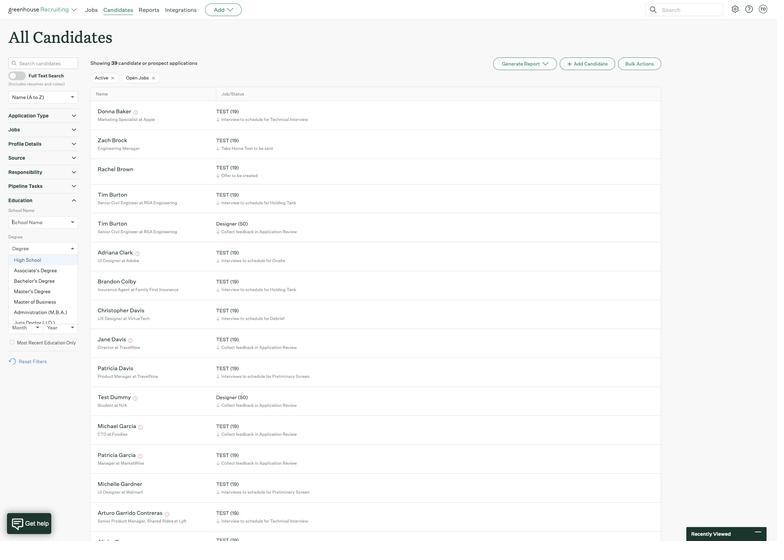 Task type: describe. For each thing, give the bounding box(es) containing it.
jane davis
[[98, 336, 126, 343]]

test (19) interview to schedule for debrief
[[216, 308, 285, 321]]

brandon
[[98, 278, 120, 285]]

to for marketing specialist at apple
[[240, 117, 244, 122]]

student
[[98, 403, 113, 408]]

application type
[[8, 113, 49, 118]]

most
[[17, 340, 28, 346]]

(19) for ui designer at walmart
[[230, 482, 239, 487]]

associate's degree option
[[9, 266, 78, 276]]

at inside patricia davis product manager at travelnow
[[132, 374, 136, 379]]

zach brock link
[[98, 137, 127, 145]]

test for manager at marketwise
[[216, 453, 229, 459]]

be inside test (19) offer to be created
[[237, 173, 242, 178]]

michael
[[98, 423, 118, 430]]

0 vertical spatial jobs
[[85, 6, 98, 13]]

zach brock engineering manager
[[98, 137, 140, 151]]

schedule for ui designer at adobe
[[247, 258, 265, 263]]

test (19) offer to be created
[[216, 165, 258, 178]]

test for cto at foodies
[[216, 424, 229, 430]]

dummy
[[110, 394, 131, 401]]

administration
[[14, 309, 47, 315]]

recently viewed
[[691, 531, 731, 537]]

tim burton link for designer
[[98, 220, 127, 228]]

1 collect from the top
[[221, 229, 235, 234]]

designer inside michelle gardner ui designer at walmart
[[103, 490, 121, 495]]

arturo
[[98, 510, 115, 517]]

at inside brandon colby insurance agent at family first insurance
[[131, 287, 135, 292]]

degree for associate's degree
[[41, 268, 57, 274]]

offer to be created link
[[215, 172, 259, 179]]

michelle gardner ui designer at walmart
[[98, 481, 143, 495]]

test (19) interview to schedule for technical interview for donna baker
[[216, 109, 308, 122]]

interview to schedule for technical interview link for arturo garrido contreras
[[215, 518, 310, 525]]

(50) for student at n/a
[[238, 395, 248, 401]]

senior for test (19)
[[98, 200, 110, 205]]

interview to schedule for holding tank link for colby
[[215, 286, 298, 293]]

test (19) interview to schedule for technical interview for arturo garrido contreras
[[216, 511, 308, 524]]

1 insurance from the left
[[98, 287, 117, 292]]

1 vertical spatial school name
[[12, 219, 43, 225]]

manager for davis
[[114, 374, 132, 379]]

schedule for senior product manager, shared rides at lyft
[[245, 519, 263, 524]]

notes)
[[53, 81, 65, 87]]

master's
[[14, 289, 33, 294]]

apple
[[143, 117, 155, 122]]

interview for ux designer at virtuetech
[[221, 316, 240, 321]]

add candidate
[[574, 61, 608, 67]]

(j.d.)
[[42, 320, 55, 326]]

burton for test
[[109, 191, 127, 198]]

source
[[8, 155, 25, 161]]

patricia garcia has been in application review for more than 5 days image
[[137, 455, 143, 459]]

education for education end
[[8, 313, 28, 319]]

collect for michael garcia
[[221, 432, 235, 437]]

be inside test (19) take home test to be sent
[[259, 146, 264, 151]]

showing 39 candidate or prospect applications
[[90, 60, 198, 66]]

review for michael garcia
[[283, 432, 297, 437]]

0 vertical spatial school
[[8, 208, 22, 213]]

donna
[[98, 108, 115, 115]]

application for patricia garcia
[[259, 461, 282, 466]]

gardner
[[121, 481, 142, 488]]

(19) for ui designer at adobe
[[230, 250, 239, 256]]

pipeline
[[8, 183, 28, 189]]

master
[[14, 299, 30, 305]]

candidate
[[584, 61, 608, 67]]

lyft
[[179, 519, 186, 524]]

schedule for insurance agent at family first insurance
[[245, 287, 263, 292]]

patricia for patricia davis product manager at travelnow
[[98, 365, 118, 372]]

holding for tim burton
[[270, 200, 286, 205]]

(19) for director at travelnow
[[230, 337, 239, 343]]

student at n/a
[[98, 403, 127, 408]]

1 feedback from the top
[[236, 229, 254, 234]]

feedback for michael garcia
[[236, 432, 254, 437]]

(19) for product manager at travelnow
[[230, 366, 239, 372]]

test for director at travelnow
[[216, 337, 229, 343]]

type
[[37, 113, 49, 118]]

open
[[126, 75, 138, 81]]

all
[[8, 27, 29, 47]]

1 vertical spatial jobs
[[139, 75, 149, 81]]

interviews to schedule for onsite link
[[215, 257, 287, 264]]

td
[[760, 7, 766, 12]]

school name element
[[8, 207, 78, 234]]

bachelor's degree
[[14, 278, 55, 284]]

collect feedback in application review link for jane davis
[[215, 344, 299, 351]]

brock
[[112, 137, 127, 144]]

profile
[[8, 141, 24, 147]]

shared
[[147, 519, 161, 524]]

doctor
[[26, 320, 41, 326]]

tank for brandon colby
[[287, 287, 296, 292]]

candidates link
[[103, 6, 133, 13]]

z)
[[39, 94, 44, 100]]

review for patricia garcia
[[283, 461, 297, 466]]

patricia for patricia garcia
[[98, 452, 118, 459]]

rsa for designer (50)
[[144, 229, 153, 234]]

reset
[[19, 359, 32, 365]]

engineering for designer (50)
[[153, 229, 177, 234]]

marketing
[[98, 117, 118, 122]]

full text search (includes resumes and notes)
[[8, 73, 65, 87]]

1 vertical spatial school
[[12, 219, 28, 225]]

collect for patricia garcia
[[221, 461, 235, 466]]

michelle
[[98, 481, 120, 488]]

feedback for patricia garcia
[[236, 461, 254, 466]]

preliminary for patricia davis
[[272, 374, 295, 379]]

0 vertical spatial school name
[[8, 208, 34, 213]]

filters
[[33, 359, 47, 365]]

michelle gardner link
[[98, 481, 142, 489]]

application for test dummy
[[259, 403, 282, 408]]

engineer for designer (50)
[[121, 229, 138, 234]]

reports link
[[139, 6, 160, 13]]

arturo garrido contreras
[[98, 510, 163, 517]]

(19) for engineering manager
[[230, 138, 239, 144]]

donna baker
[[98, 108, 131, 115]]

for for ui designer at walmart
[[266, 490, 271, 495]]

davis for christopher
[[130, 307, 144, 314]]

technical for donna baker
[[270, 117, 289, 122]]

1 in from the top
[[255, 229, 258, 234]]

test for senior civil engineer at rsa engineering
[[216, 192, 229, 198]]

for for ux designer at virtuetech
[[264, 316, 269, 321]]

collect feedback in application review link for test dummy
[[215, 402, 299, 409]]

holding for brandon colby
[[270, 287, 286, 292]]

school inside option
[[26, 257, 41, 263]]

all candidates
[[8, 27, 112, 47]]

schedule for marketing specialist at apple
[[245, 117, 263, 122]]

clark
[[119, 249, 133, 256]]

job/status
[[222, 91, 244, 97]]

offer
[[221, 173, 231, 178]]

(19) for cto at foodies
[[230, 424, 239, 430]]

end
[[29, 313, 37, 319]]

to for senior product manager, shared rides at lyft
[[240, 519, 244, 524]]

tim for test
[[98, 191, 108, 198]]

review for test dummy
[[283, 403, 297, 408]]

sent
[[265, 146, 273, 151]]

for for ui designer at adobe
[[266, 258, 271, 263]]

davis for patricia
[[119, 365, 133, 372]]

michael garcia link
[[98, 423, 136, 431]]

Search candidates field
[[8, 58, 78, 69]]

collect for jane davis
[[221, 345, 235, 350]]

master of business administration (m.b.a.)
[[14, 299, 67, 315]]

1 ui from the top
[[98, 258, 102, 263]]

1 collect feedback in application review link from the top
[[215, 228, 299, 235]]

business
[[36, 299, 56, 305]]

engineering inside zach brock engineering manager
[[98, 146, 121, 151]]

rachel
[[98, 166, 116, 173]]

1 vertical spatial discipline
[[12, 272, 35, 278]]

jane
[[98, 336, 110, 343]]

report
[[524, 61, 540, 67]]

adriana clark has been in onsite for more than 21 days image
[[134, 252, 141, 256]]

for for senior civil engineer at rsa engineering
[[264, 200, 269, 205]]

reset filters
[[19, 359, 47, 365]]

test (19) interviews to schedule for preliminary screen for gardner
[[216, 482, 310, 495]]

travelnow inside patricia davis product manager at travelnow
[[137, 374, 158, 379]]

interviews inside test (19) interviews to schedule for onsite
[[221, 258, 242, 263]]

pipeline tasks
[[8, 183, 43, 189]]

interviews to schedule for preliminary screen link for davis
[[215, 373, 311, 380]]

review for jane davis
[[283, 345, 297, 350]]

in for patricia garcia
[[255, 461, 258, 466]]

1 vertical spatial test
[[98, 394, 109, 401]]

to inside test (19) take home test to be sent
[[254, 146, 258, 151]]

tank for tim burton
[[287, 200, 296, 205]]

test for ui designer at adobe
[[216, 250, 229, 256]]

patricia garcia link
[[98, 452, 136, 460]]

virtuetech
[[128, 316, 150, 321]]

applications
[[170, 60, 198, 66]]

0 vertical spatial discipline
[[8, 261, 28, 266]]

feedback for test dummy
[[236, 403, 254, 408]]

test (19) interview to schedule for holding tank for colby
[[216, 279, 296, 292]]

test dummy link
[[98, 394, 131, 402]]

bulk actions link
[[618, 58, 661, 70]]

master's degree option
[[9, 286, 78, 297]]

colby
[[121, 278, 136, 285]]

year for education start
[[47, 298, 57, 304]]

for for product manager at travelnow
[[266, 374, 271, 379]]

1 vertical spatial product
[[111, 519, 127, 524]]

garcia for michael garcia
[[119, 423, 136, 430]]

tim for designer
[[98, 220, 108, 227]]

test dummy
[[98, 394, 131, 401]]

0 vertical spatial travelnow
[[119, 345, 140, 350]]

associate's degree
[[14, 268, 57, 274]]

3 senior from the top
[[98, 519, 110, 524]]

degree for bachelor's degree
[[38, 278, 55, 284]]



Task type: vqa. For each thing, say whether or not it's contained in the screenshot.
'Ahmed'
no



Task type: locate. For each thing, give the bounding box(es) containing it.
schedule inside test (19) interview to schedule for debrief
[[245, 316, 263, 321]]

add button
[[205, 3, 242, 16]]

jane davis link
[[98, 336, 126, 344]]

1 burton from the top
[[109, 191, 127, 198]]

2 vertical spatial engineering
[[153, 229, 177, 234]]

10 (19) from the top
[[230, 424, 239, 430]]

master of business administration (m.b.a.) option
[[9, 297, 78, 318]]

4 collect from the top
[[221, 432, 235, 437]]

garcia inside michael garcia link
[[119, 423, 136, 430]]

0 vertical spatial test (19) collect feedback in application review
[[216, 337, 297, 350]]

education up juris
[[8, 313, 28, 319]]

month for start
[[12, 298, 27, 304]]

td button
[[759, 5, 767, 13]]

discipline up bachelor's
[[12, 272, 35, 278]]

at
[[139, 117, 143, 122], [139, 200, 143, 205], [139, 229, 143, 234], [121, 258, 125, 263], [131, 287, 135, 292], [123, 316, 127, 321], [115, 345, 118, 350], [132, 374, 136, 379], [114, 403, 118, 408], [107, 432, 111, 437], [116, 461, 120, 466], [121, 490, 125, 495], [174, 519, 178, 524]]

schedule for ux designer at virtuetech
[[245, 316, 263, 321]]

interview for marketing specialist at apple
[[221, 117, 240, 122]]

davis up the virtuetech
[[130, 307, 144, 314]]

1 test (19) collect feedback in application review from the top
[[216, 337, 297, 350]]

christopher
[[98, 307, 129, 314]]

engineering for test (19)
[[153, 200, 177, 205]]

0 vertical spatial screen
[[296, 374, 310, 379]]

1 vertical spatial ui
[[98, 490, 102, 495]]

product down "garrido"
[[111, 519, 127, 524]]

interview inside test (19) interview to schedule for debrief
[[221, 316, 240, 321]]

adriana clark
[[98, 249, 133, 256]]

checkmark image
[[12, 73, 17, 78]]

2 interviews to schedule for preliminary screen link from the top
[[215, 489, 311, 496]]

test (19) interview to schedule for holding tank
[[216, 192, 296, 205], [216, 279, 296, 292]]

for for insurance agent at family first insurance
[[264, 287, 269, 292]]

manager down patricia garcia link
[[98, 461, 115, 466]]

(a
[[27, 94, 32, 100]]

cto
[[98, 432, 106, 437]]

1 horizontal spatial insurance
[[159, 287, 179, 292]]

patricia inside patricia davis product manager at travelnow
[[98, 365, 118, 372]]

civil down rachel brown link
[[111, 200, 120, 205]]

3 test from the top
[[216, 165, 229, 171]]

search
[[48, 73, 64, 78]]

0 vertical spatial civil
[[111, 200, 120, 205]]

michael garcia has been in application review for more than 5 days image
[[137, 426, 144, 430]]

4 in from the top
[[255, 432, 258, 437]]

2 screen from the top
[[296, 490, 310, 495]]

2 vertical spatial school
[[26, 257, 41, 263]]

walmart
[[126, 490, 143, 495]]

interview to schedule for holding tank link down 'created'
[[215, 200, 298, 206]]

senior for designer (50)
[[98, 229, 110, 234]]

ui
[[98, 258, 102, 263], [98, 490, 102, 495]]

(19) for manager at marketwise
[[230, 453, 239, 459]]

tim burton senior civil engineer at rsa engineering up adriana clark has been in onsite for more than 21 days icon
[[98, 220, 177, 234]]

2 interview to schedule for holding tank link from the top
[[215, 286, 298, 293]]

text
[[38, 73, 47, 78]]

patricia davis link
[[98, 365, 133, 373]]

list box
[[9, 255, 78, 328]]

0 vertical spatial interviews to schedule for preliminary screen link
[[215, 373, 311, 380]]

5 feedback from the top
[[236, 461, 254, 466]]

to for ui designer at adobe
[[243, 258, 247, 263]]

1 vertical spatial test (19) interview to schedule for holding tank
[[216, 279, 296, 292]]

for inside test (19) interview to schedule for debrief
[[264, 316, 269, 321]]

1 test from the top
[[216, 109, 229, 115]]

bachelor's degree option
[[9, 276, 78, 286]]

3 (19) from the top
[[230, 165, 239, 171]]

0 vertical spatial rsa
[[144, 200, 153, 205]]

at inside "christopher davis ux designer at virtuetech"
[[123, 316, 127, 321]]

2 insurance from the left
[[159, 287, 179, 292]]

civil for designer (50)
[[111, 229, 120, 234]]

0 vertical spatial burton
[[109, 191, 127, 198]]

1 interviews from the top
[[221, 258, 242, 263]]

schedule inside test (19) interviews to schedule for onsite
[[247, 258, 265, 263]]

degree for master's degree
[[34, 289, 51, 294]]

2 vertical spatial davis
[[119, 365, 133, 372]]

application
[[8, 113, 36, 118], [259, 229, 282, 234], [259, 345, 282, 350], [259, 403, 282, 408], [259, 432, 282, 437], [259, 461, 282, 466]]

1 vertical spatial rsa
[[144, 229, 153, 234]]

11 test from the top
[[216, 453, 229, 459]]

to for ux designer at virtuetech
[[240, 316, 244, 321]]

1 technical from the top
[[270, 117, 289, 122]]

in for michael garcia
[[255, 432, 258, 437]]

2 vertical spatial jobs
[[8, 127, 20, 133]]

0 vertical spatial be
[[259, 146, 264, 151]]

month down education end
[[12, 325, 27, 331]]

5 test from the top
[[216, 250, 229, 256]]

2 technical from the top
[[270, 519, 289, 524]]

senior down arturo
[[98, 519, 110, 524]]

2 in from the top
[[255, 345, 258, 350]]

test (19) collect feedback in application review for patricia garcia
[[216, 453, 297, 466]]

jobs link
[[85, 6, 98, 13]]

davis down director at travelnow
[[119, 365, 133, 372]]

take
[[221, 146, 231, 151]]

adriana clark link
[[98, 249, 133, 257]]

1 interview to schedule for technical interview link from the top
[[215, 116, 310, 123]]

garcia up marketwise
[[119, 452, 136, 459]]

arturo garrido contreras has been in technical interview for more than 14 days image
[[164, 513, 170, 517]]

test (19) interviews to schedule for onsite
[[216, 250, 285, 263]]

to inside test (19) interview to schedule for debrief
[[240, 316, 244, 321]]

ui down adriana
[[98, 258, 102, 263]]

0 vertical spatial year
[[47, 298, 57, 304]]

engineer up clark
[[121, 229, 138, 234]]

2 designer (50) collect feedback in application review from the top
[[216, 395, 297, 408]]

marketwise
[[121, 461, 144, 466]]

interviews for patricia davis
[[221, 374, 242, 379]]

tim down the rachel at the top left of page
[[98, 191, 108, 198]]

rachel brown
[[98, 166, 133, 173]]

travelnow down jane davis has been in application review for more than 5 days icon
[[119, 345, 140, 350]]

test dummy has been in application review for more than 5 days image
[[132, 397, 138, 401]]

1 engineer from the top
[[121, 200, 138, 205]]

interviews to schedule for preliminary screen link for gardner
[[215, 489, 311, 496]]

13 (19) from the top
[[230, 511, 239, 516]]

2 burton from the top
[[109, 220, 127, 227]]

4 review from the top
[[283, 432, 297, 437]]

test up the student
[[98, 394, 109, 401]]

for
[[264, 117, 269, 122], [264, 200, 269, 205], [266, 258, 271, 263], [264, 287, 269, 292], [264, 316, 269, 321], [266, 374, 271, 379], [266, 490, 271, 495], [264, 519, 269, 524]]

0 vertical spatial designer (50) collect feedback in application review
[[216, 221, 297, 234]]

manager for brock
[[122, 146, 140, 151]]

0 vertical spatial engineering
[[98, 146, 121, 151]]

1 vertical spatial garcia
[[119, 452, 136, 459]]

12 (19) from the top
[[230, 482, 239, 487]]

2 horizontal spatial jobs
[[139, 75, 149, 81]]

1 vertical spatial year
[[47, 325, 57, 331]]

4 collect feedback in application review link from the top
[[215, 431, 299, 438]]

3 review from the top
[[283, 403, 297, 408]]

13 test from the top
[[216, 511, 229, 516]]

jobs left the candidates link
[[85, 6, 98, 13]]

designer inside "christopher davis ux designer at virtuetech"
[[105, 316, 122, 321]]

2 feedback from the top
[[236, 345, 254, 350]]

for for senior product manager, shared rides at lyft
[[264, 519, 269, 524]]

year down (m.b.a.) at the bottom left of page
[[47, 325, 57, 331]]

3 collect feedback in application review link from the top
[[215, 402, 299, 409]]

(19) inside test (19) take home test to be sent
[[230, 138, 239, 144]]

product down patricia davis link
[[98, 374, 113, 379]]

1 vertical spatial tim burton link
[[98, 220, 127, 228]]

interview
[[221, 117, 240, 122], [290, 117, 308, 122], [221, 200, 240, 205], [221, 287, 240, 292], [221, 316, 240, 321], [221, 519, 240, 524], [290, 519, 308, 524]]

manager at marketwise
[[98, 461, 144, 466]]

2 senior from the top
[[98, 229, 110, 234]]

1 vertical spatial screen
[[296, 490, 310, 495]]

1 test (19) interviews to schedule for preliminary screen from the top
[[216, 366, 310, 379]]

2 tim burton senior civil engineer at rsa engineering from the top
[[98, 220, 177, 234]]

1 vertical spatial patricia
[[98, 452, 118, 459]]

interviews
[[221, 258, 242, 263], [221, 374, 242, 379], [221, 490, 242, 495]]

0 vertical spatial holding
[[270, 200, 286, 205]]

civil for test (19)
[[111, 200, 120, 205]]

1 horizontal spatial jobs
[[85, 6, 98, 13]]

1 vertical spatial tim burton senior civil engineer at rsa engineering
[[98, 220, 177, 234]]

interview to schedule for holding tank link for burton
[[215, 200, 298, 206]]

1 civil from the top
[[111, 200, 120, 205]]

open jobs
[[126, 75, 149, 81]]

foodies
[[112, 432, 128, 437]]

arturo garrido contreras link
[[98, 510, 163, 518]]

0 vertical spatial tank
[[287, 200, 296, 205]]

in for test dummy
[[255, 403, 258, 408]]

test right home
[[244, 146, 253, 151]]

1 designer (50) collect feedback in application review from the top
[[216, 221, 297, 234]]

1 review from the top
[[283, 229, 297, 234]]

1 vertical spatial be
[[237, 173, 242, 178]]

integrations
[[165, 6, 197, 13]]

2 tim from the top
[[98, 220, 108, 227]]

take home test to be sent link
[[215, 145, 275, 152]]

1 tim from the top
[[98, 191, 108, 198]]

2 vertical spatial interviews
[[221, 490, 242, 495]]

4 test from the top
[[216, 192, 229, 198]]

1 vertical spatial preliminary
[[272, 490, 295, 495]]

test (19) collect feedback in application review for michael garcia
[[216, 424, 297, 437]]

senior down the rachel at the top left of page
[[98, 200, 110, 205]]

(19) inside test (19) offer to be created
[[230, 165, 239, 171]]

1 interviews to schedule for preliminary screen link from the top
[[215, 373, 311, 380]]

degree element
[[8, 234, 78, 328]]

burton down rachel brown link
[[109, 191, 127, 198]]

1 vertical spatial burton
[[109, 220, 127, 227]]

screen for michelle gardner
[[296, 490, 310, 495]]

recent
[[29, 340, 43, 346]]

0 horizontal spatial insurance
[[98, 287, 117, 292]]

product inside patricia davis product manager at travelnow
[[98, 374, 113, 379]]

7 (19) from the top
[[230, 308, 239, 314]]

senior up adriana
[[98, 229, 110, 234]]

education for education
[[8, 197, 32, 203]]

high school option
[[9, 255, 78, 266]]

to for senior civil engineer at rsa engineering
[[240, 200, 244, 205]]

2 engineer from the top
[[121, 229, 138, 234]]

collect feedback in application review link for patricia garcia
[[215, 460, 299, 467]]

0 vertical spatial add
[[214, 6, 225, 13]]

1 year from the top
[[47, 298, 57, 304]]

test (19) interview to schedule for technical interview
[[216, 109, 308, 122], [216, 511, 308, 524]]

test (19) collect feedback in application review for jane davis
[[216, 337, 297, 350]]

1 vertical spatial test (19) interviews to schedule for preliminary screen
[[216, 482, 310, 495]]

list box containing high school
[[9, 255, 78, 328]]

jobs up profile
[[8, 127, 20, 133]]

2 patricia from the top
[[98, 452, 118, 459]]

1 screen from the top
[[296, 374, 310, 379]]

5 collect feedback in application review link from the top
[[215, 460, 299, 467]]

rachel brown link
[[98, 166, 133, 174]]

tim burton link up adriana clark
[[98, 220, 127, 228]]

1 vertical spatial interviews to schedule for preliminary screen link
[[215, 489, 311, 496]]

1 holding from the top
[[270, 200, 286, 205]]

0 vertical spatial interview to schedule for technical interview link
[[215, 116, 310, 123]]

insurance down brandon
[[98, 287, 117, 292]]

brandon colby link
[[98, 278, 136, 286]]

application for michael garcia
[[259, 432, 282, 437]]

civil up adriana clark
[[111, 229, 120, 234]]

8 (19) from the top
[[230, 337, 239, 343]]

greenhouse recruiting image
[[8, 6, 71, 14]]

0 vertical spatial product
[[98, 374, 113, 379]]

0 vertical spatial test (19) interview to schedule for technical interview
[[216, 109, 308, 122]]

0 vertical spatial candidates
[[103, 6, 133, 13]]

(19) inside test (19) interview to schedule for debrief
[[230, 308, 239, 314]]

add for add candidate
[[574, 61, 583, 67]]

5 review from the top
[[283, 461, 297, 466]]

ui designer at adobe
[[98, 258, 139, 263]]

master's degree
[[14, 289, 51, 294]]

3 test (19) collect feedback in application review from the top
[[216, 453, 297, 466]]

showing
[[90, 60, 110, 66]]

1 preliminary from the top
[[272, 374, 295, 379]]

screen for patricia davis
[[296, 374, 310, 379]]

feedback for jane davis
[[236, 345, 254, 350]]

interview to schedule for technical interview link for donna baker
[[215, 116, 310, 123]]

patricia up manager at marketwise in the bottom of the page
[[98, 452, 118, 459]]

to inside test (19) interviews to schedule for onsite
[[243, 258, 247, 263]]

debrief
[[270, 316, 285, 321]]

list box inside degree element
[[9, 255, 78, 328]]

Most Recent Education Only checkbox
[[10, 340, 14, 345]]

candidate reports are now available! apply filters and select "view in app" element
[[493, 58, 557, 70]]

none field inside degree element
[[12, 243, 14, 255]]

associate's
[[14, 268, 40, 274]]

9 test from the top
[[216, 366, 229, 372]]

2 year from the top
[[47, 325, 57, 331]]

0 vertical spatial patricia
[[98, 365, 118, 372]]

1 vertical spatial month
[[12, 325, 27, 331]]

1 tim burton link from the top
[[98, 191, 127, 199]]

0 vertical spatial interviews
[[221, 258, 242, 263]]

2 interview to schedule for technical interview link from the top
[[215, 518, 310, 525]]

tim burton senior civil engineer at rsa engineering for designer
[[98, 220, 177, 234]]

collect feedback in application review link for michael garcia
[[215, 431, 299, 438]]

engineer for test (19)
[[121, 200, 138, 205]]

1 vertical spatial test (19) collect feedback in application review
[[216, 424, 297, 437]]

senior
[[98, 200, 110, 205], [98, 229, 110, 234], [98, 519, 110, 524]]

2 vertical spatial test (19) collect feedback in application review
[[216, 453, 297, 466]]

1 vertical spatial interview to schedule for technical interview link
[[215, 518, 310, 525]]

high
[[14, 257, 25, 263]]

0 vertical spatial month
[[12, 298, 27, 304]]

1 vertical spatial tim
[[98, 220, 108, 227]]

education down bachelor's
[[8, 287, 28, 292]]

1 vertical spatial add
[[574, 61, 583, 67]]

at inside michelle gardner ui designer at walmart
[[121, 490, 125, 495]]

test inside test (19) offer to be created
[[216, 165, 229, 171]]

travelnow
[[119, 345, 140, 350], [137, 374, 158, 379]]

patricia down director
[[98, 365, 118, 372]]

discipline element
[[8, 260, 78, 286]]

(50) for senior civil engineer at rsa engineering
[[238, 221, 248, 227]]

0 vertical spatial tim burton link
[[98, 191, 127, 199]]

(19) for senior civil engineer at rsa engineering
[[230, 192, 239, 198]]

0 vertical spatial interview to schedule for holding tank link
[[215, 200, 298, 206]]

2 civil from the top
[[111, 229, 120, 234]]

6 test from the top
[[216, 279, 229, 285]]

garcia inside patricia garcia link
[[119, 452, 136, 459]]

engineer down brown
[[121, 200, 138, 205]]

0 vertical spatial technical
[[270, 117, 289, 122]]

test (19) interview to schedule for holding tank down interviews to schedule for onsite link
[[216, 279, 296, 292]]

year for education end
[[47, 325, 57, 331]]

bulk
[[625, 61, 636, 67]]

education start
[[8, 287, 39, 292]]

manager inside zach brock engineering manager
[[122, 146, 140, 151]]

test for marketing specialist at apple
[[216, 109, 229, 115]]

0 vertical spatial (50)
[[238, 221, 248, 227]]

bachelor's
[[14, 278, 37, 284]]

designer (50) collect feedback in application review for senior civil engineer at rsa engineering
[[216, 221, 297, 234]]

1 vertical spatial manager
[[114, 374, 132, 379]]

0 vertical spatial test
[[244, 146, 253, 151]]

1 vertical spatial tank
[[287, 287, 296, 292]]

0 horizontal spatial add
[[214, 6, 225, 13]]

None field
[[12, 243, 14, 255]]

be left 'created'
[[237, 173, 242, 178]]

candidates right the "jobs" link
[[103, 6, 133, 13]]

manager down patricia davis link
[[114, 374, 132, 379]]

to
[[33, 94, 38, 100], [240, 117, 244, 122], [254, 146, 258, 151], [232, 173, 236, 178], [240, 200, 244, 205], [243, 258, 247, 263], [240, 287, 244, 292], [240, 316, 244, 321], [243, 374, 247, 379], [243, 490, 247, 495], [240, 519, 244, 524]]

0 vertical spatial ui
[[98, 258, 102, 263]]

collect for test dummy
[[221, 403, 235, 408]]

michael garcia
[[98, 423, 136, 430]]

month down "master's"
[[12, 298, 27, 304]]

0 vertical spatial davis
[[130, 307, 144, 314]]

(19)
[[230, 109, 239, 115], [230, 138, 239, 144], [230, 165, 239, 171], [230, 192, 239, 198], [230, 250, 239, 256], [230, 279, 239, 285], [230, 308, 239, 314], [230, 337, 239, 343], [230, 366, 239, 372], [230, 424, 239, 430], [230, 453, 239, 459], [230, 482, 239, 487], [230, 511, 239, 516]]

2 month from the top
[[12, 325, 27, 331]]

tim burton senior civil engineer at rsa engineering for test
[[98, 191, 177, 205]]

4 (19) from the top
[[230, 192, 239, 198]]

jobs
[[85, 6, 98, 13], [139, 75, 149, 81], [8, 127, 20, 133]]

test inside test (19) interview to schedule for debrief
[[216, 308, 229, 314]]

specialist
[[119, 117, 138, 122]]

2 vertical spatial senior
[[98, 519, 110, 524]]

1 tank from the top
[[287, 200, 296, 205]]

1 vertical spatial engineer
[[121, 229, 138, 234]]

be left sent
[[259, 146, 264, 151]]

2 tank from the top
[[287, 287, 296, 292]]

tim burton link down rachel brown link
[[98, 191, 127, 199]]

12 test from the top
[[216, 482, 229, 487]]

0 vertical spatial test (19) interviews to schedule for preliminary screen
[[216, 366, 310, 379]]

manager down brock
[[122, 146, 140, 151]]

2 vertical spatial manager
[[98, 461, 115, 466]]

reset filters button
[[8, 355, 50, 368]]

(includes
[[8, 81, 26, 87]]

designer (50) collect feedback in application review
[[216, 221, 297, 234], [216, 395, 297, 408]]

to for product manager at travelnow
[[243, 374, 247, 379]]

2 test from the top
[[216, 138, 229, 144]]

interview to schedule for holding tank link up test (19) interview to schedule for debrief
[[215, 286, 298, 293]]

jane davis has been in application review for more than 5 days image
[[127, 339, 134, 343]]

burton
[[109, 191, 127, 198], [109, 220, 127, 227]]

ui down michelle
[[98, 490, 102, 495]]

Search text field
[[660, 5, 717, 15]]

add inside popup button
[[214, 6, 225, 13]]

test for ui designer at walmart
[[216, 482, 229, 487]]

name (a to z)
[[12, 94, 44, 100]]

1 vertical spatial (50)
[[238, 395, 248, 401]]

test (19) interview to schedule for holding tank down 'created'
[[216, 192, 296, 205]]

5 in from the top
[[255, 461, 258, 466]]

jobs right open in the left of the page
[[139, 75, 149, 81]]

bulk actions
[[625, 61, 654, 67]]

0 vertical spatial garcia
[[119, 423, 136, 430]]

6 (19) from the top
[[230, 279, 239, 285]]

0 horizontal spatial test
[[98, 394, 109, 401]]

0 vertical spatial tim
[[98, 191, 108, 198]]

preliminary for michelle gardner
[[272, 490, 295, 495]]

test for ux designer at virtuetech
[[216, 308, 229, 314]]

2 rsa from the top
[[144, 229, 153, 234]]

0 vertical spatial tim burton senior civil engineer at rsa engineering
[[98, 191, 177, 205]]

2 (19) from the top
[[230, 138, 239, 144]]

1 vertical spatial civil
[[111, 229, 120, 234]]

0 vertical spatial preliminary
[[272, 374, 295, 379]]

candidates down the "jobs" link
[[33, 27, 112, 47]]

1 test (19) interview to schedule for technical interview from the top
[[216, 109, 308, 122]]

2 preliminary from the top
[[272, 490, 295, 495]]

education end
[[8, 313, 37, 319]]

cto at foodies
[[98, 432, 128, 437]]

test inside test (19) take home test to be sent
[[216, 138, 229, 144]]

schedule for product manager at travelnow
[[247, 374, 265, 379]]

test inside test (19) interviews to schedule for onsite
[[216, 250, 229, 256]]

interview for senior product manager, shared rides at lyft
[[221, 519, 240, 524]]

0 horizontal spatial be
[[237, 173, 242, 178]]

2 review from the top
[[283, 345, 297, 350]]

1 tim burton senior civil engineer at rsa engineering from the top
[[98, 191, 177, 205]]

brandon colby insurance agent at family first insurance
[[98, 278, 179, 292]]

interviews for michelle gardner
[[221, 490, 242, 495]]

schedule
[[245, 117, 263, 122], [245, 200, 263, 205], [247, 258, 265, 263], [245, 287, 263, 292], [245, 316, 263, 321], [247, 374, 265, 379], [247, 490, 265, 495], [245, 519, 263, 524]]

add
[[214, 6, 225, 13], [574, 61, 583, 67]]

add for add
[[214, 6, 225, 13]]

only
[[66, 340, 76, 346]]

burton up adriana clark
[[109, 220, 127, 227]]

tim burton senior civil engineer at rsa engineering down brown
[[98, 191, 177, 205]]

1 (19) from the top
[[230, 109, 239, 115]]

0 vertical spatial test (19) interview to schedule for holding tank
[[216, 192, 296, 205]]

tim
[[98, 191, 108, 198], [98, 220, 108, 227]]

(19) for insurance agent at family first insurance
[[230, 279, 239, 285]]

donna baker has been in technical interview for more than 14 days image
[[132, 111, 139, 115]]

2 ui from the top
[[98, 490, 102, 495]]

name (a to z) option
[[12, 94, 44, 100]]

(19) for ux designer at virtuetech
[[230, 308, 239, 314]]

rsa for test (19)
[[144, 200, 153, 205]]

10 test from the top
[[216, 424, 229, 430]]

active
[[95, 75, 108, 81]]

for for marketing specialist at apple
[[264, 117, 269, 122]]

1 horizontal spatial be
[[259, 146, 264, 151]]

1 rsa from the top
[[144, 200, 153, 205]]

test (19) interviews to schedule for preliminary screen for davis
[[216, 366, 310, 379]]

profile details
[[8, 141, 41, 147]]

education for education start
[[8, 287, 28, 292]]

1 vertical spatial test (19) interview to schedule for technical interview
[[216, 511, 308, 524]]

discipline
[[8, 261, 28, 266], [12, 272, 35, 278]]

1 vertical spatial candidates
[[33, 27, 112, 47]]

juris doctor (j.d.) option
[[9, 318, 78, 328]]

responsibility
[[8, 169, 42, 175]]

1 vertical spatial engineering
[[153, 200, 177, 205]]

0 vertical spatial senior
[[98, 200, 110, 205]]

1 vertical spatial designer (50) collect feedback in application review
[[216, 395, 297, 408]]

3 in from the top
[[255, 403, 258, 408]]

holding
[[270, 200, 286, 205], [270, 287, 286, 292]]

insurance
[[98, 287, 117, 292], [159, 287, 179, 292]]

1 senior from the top
[[98, 200, 110, 205]]

ui inside michelle gardner ui designer at walmart
[[98, 490, 102, 495]]

year up (m.b.a.) at the bottom left of page
[[47, 298, 57, 304]]

2 test (19) interviews to schedule for preliminary screen from the top
[[216, 482, 310, 495]]

2 tim burton link from the top
[[98, 220, 127, 228]]

for inside test (19) interviews to schedule for onsite
[[266, 258, 271, 263]]

4 feedback from the top
[[236, 432, 254, 437]]

configure image
[[731, 5, 740, 13]]

to for ui designer at walmart
[[243, 490, 247, 495]]

1 vertical spatial interview to schedule for holding tank link
[[215, 286, 298, 293]]

1 horizontal spatial test
[[244, 146, 253, 151]]

3 collect from the top
[[221, 403, 235, 408]]

1 interview to schedule for holding tank link from the top
[[215, 200, 298, 206]]

resumes
[[27, 81, 43, 87]]

0 vertical spatial manager
[[122, 146, 140, 151]]

5 collect from the top
[[221, 461, 235, 466]]

test inside test (19) take home test to be sent
[[244, 146, 253, 151]]

schedule for senior civil engineer at rsa engineering
[[245, 200, 263, 205]]

8 test from the top
[[216, 337, 229, 343]]

(19) inside test (19) interviews to schedule for onsite
[[230, 250, 239, 256]]

3 interviews from the top
[[221, 490, 242, 495]]

davis inside patricia davis product manager at travelnow
[[119, 365, 133, 372]]

education left only
[[44, 340, 65, 346]]

2 test (19) interview to schedule for technical interview from the top
[[216, 511, 308, 524]]

2 collect feedback in application review link from the top
[[215, 344, 299, 351]]

1 vertical spatial davis
[[112, 336, 126, 343]]

in for jane davis
[[255, 345, 258, 350]]

collect
[[221, 229, 235, 234], [221, 345, 235, 350], [221, 403, 235, 408], [221, 432, 235, 437], [221, 461, 235, 466]]

1 vertical spatial senior
[[98, 229, 110, 234]]

1 vertical spatial holding
[[270, 287, 286, 292]]

garcia up foodies
[[119, 423, 136, 430]]

month for end
[[12, 325, 27, 331]]

garcia
[[119, 423, 136, 430], [119, 452, 136, 459]]

juris doctor (j.d.)
[[14, 320, 55, 326]]

9 (19) from the top
[[230, 366, 239, 372]]

test (19) collect feedback in application review
[[216, 337, 297, 350], [216, 424, 297, 437], [216, 453, 297, 466]]

2 collect from the top
[[221, 345, 235, 350]]

to inside test (19) offer to be created
[[232, 173, 236, 178]]

davis for jane
[[112, 336, 126, 343]]

interview to schedule for debrief link
[[215, 315, 286, 322]]

0 horizontal spatial jobs
[[8, 127, 20, 133]]

insurance right first
[[159, 287, 179, 292]]

1 horizontal spatial add
[[574, 61, 583, 67]]

2 test (19) collect feedback in application review from the top
[[216, 424, 297, 437]]

generate
[[502, 61, 523, 67]]

first
[[149, 287, 158, 292]]

travelnow up test dummy has been in application review for more than 5 days icon
[[137, 374, 158, 379]]

to for insurance agent at family first insurance
[[240, 287, 244, 292]]

juris
[[14, 320, 25, 326]]

contreras
[[137, 510, 163, 517]]

test (19) interview to schedule for holding tank for burton
[[216, 192, 296, 205]]

director
[[98, 345, 114, 350]]

0 vertical spatial engineer
[[121, 200, 138, 205]]

2 (50) from the top
[[238, 395, 248, 401]]

(19) for marketing specialist at apple
[[230, 109, 239, 115]]

manager inside patricia davis product manager at travelnow
[[114, 374, 132, 379]]

discipline up associate's
[[8, 261, 28, 266]]

2 interviews from the top
[[221, 374, 242, 379]]

most recent education only
[[17, 340, 76, 346]]

interview to schedule for technical interview link
[[215, 116, 310, 123], [215, 518, 310, 525]]

tim up adriana
[[98, 220, 108, 227]]

director at travelnow
[[98, 345, 140, 350]]

1 vertical spatial technical
[[270, 519, 289, 524]]

2 test (19) interview to schedule for holding tank from the top
[[216, 279, 296, 292]]

1 (50) from the top
[[238, 221, 248, 227]]

davis inside "christopher davis ux designer at virtuetech"
[[130, 307, 144, 314]]

test for insurance agent at family first insurance
[[216, 279, 229, 285]]

education down pipeline in the left of the page
[[8, 197, 32, 203]]

davis up director at travelnow
[[112, 336, 126, 343]]

1 vertical spatial interviews
[[221, 374, 242, 379]]



